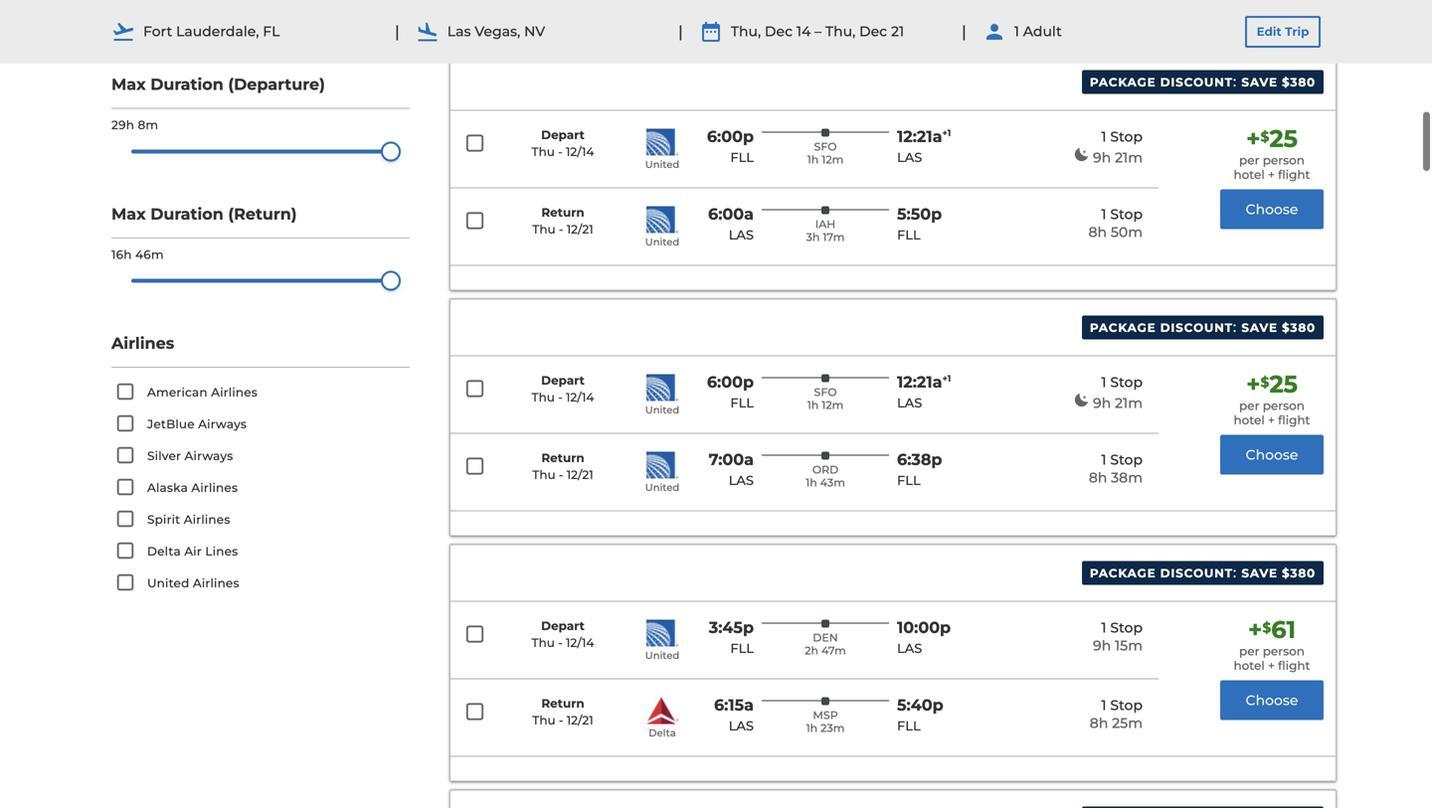 Task type: vqa. For each thing, say whether or not it's contained in the screenshot.
left 18
no



Task type: locate. For each thing, give the bounding box(es) containing it.
2 vertical spatial choose button
[[1221, 681, 1324, 721]]

duration for (return)
[[150, 204, 224, 224]]

12m up ord
[[822, 399, 844, 412]]

2 + $ 25 per person hotel + flight from the top
[[1234, 370, 1311, 428]]

thu, left 14
[[731, 23, 761, 40]]

0 vertical spatial flight
[[1278, 168, 1311, 182]]

0 vertical spatial save
[[1242, 75, 1278, 90]]

0 vertical spatial 12:21a +1
[[897, 127, 951, 146]]

2 vertical spatial depart thu - 12/14
[[532, 619, 594, 650]]

$380
[[1282, 75, 1316, 90], [1282, 321, 1316, 335], [1282, 567, 1316, 581]]

12/21 for 6:00a
[[567, 222, 594, 237]]

0 vertical spatial discount
[[1161, 75, 1233, 90]]

12/14 for 6:00a
[[566, 145, 594, 159]]

2 per from the top
[[1240, 399, 1260, 413]]

las inside 6:00a las
[[729, 227, 754, 243]]

choose for 5:40p
[[1246, 692, 1299, 709]]

3 discount from the top
[[1161, 567, 1233, 581]]

0 vertical spatial hotel
[[1234, 168, 1265, 182]]

stop
[[1111, 128, 1143, 145], [1111, 206, 1143, 223], [1111, 374, 1143, 391], [1111, 452, 1143, 469], [1111, 620, 1143, 637], [1111, 697, 1143, 714]]

united for second united airlines logo from the top
[[645, 236, 680, 248]]

9h 21m for 5:50p
[[1093, 149, 1143, 166]]

depart
[[541, 128, 585, 142], [541, 374, 585, 388], [541, 619, 585, 634]]

1 vertical spatial 12m
[[822, 399, 844, 412]]

6:00p fll for 7:00a
[[707, 373, 754, 411]]

las up 6:38p in the bottom right of the page
[[897, 396, 923, 411]]

1 vertical spatial package
[[1090, 321, 1156, 335]]

2 vertical spatial flight
[[1278, 659, 1311, 673]]

delta
[[147, 545, 181, 559], [649, 728, 676, 740]]

6:00p fll up 6:00a
[[707, 127, 754, 166]]

0 vertical spatial choose
[[1246, 201, 1299, 218]]

9h
[[1093, 149, 1111, 166], [1093, 395, 1111, 412], [1093, 638, 1111, 655]]

1 12m from the top
[[822, 153, 844, 167]]

1 vertical spatial choose
[[1246, 447, 1299, 463]]

0 vertical spatial 12:21a
[[897, 127, 943, 146]]

1h up ord
[[808, 399, 819, 412]]

person for 5:40p
[[1263, 645, 1305, 659]]

12:21a up 6:38p in the bottom right of the page
[[897, 373, 943, 392]]

1 thu, from the left
[[731, 23, 761, 40]]

max duration (return), maximum duration slider
[[381, 271, 401, 291]]

1 horizontal spatial delta
[[649, 728, 676, 740]]

max for max duration (return)
[[111, 204, 146, 224]]

fll up 6:00a
[[731, 150, 754, 166]]

las down 6:15a
[[729, 719, 754, 735]]

1 stop 8h 25m
[[1090, 697, 1143, 732]]

2 vertical spatial $
[[1263, 620, 1272, 637]]

2h
[[805, 645, 819, 658]]

1 vertical spatial package discount : save $380
[[1090, 319, 1316, 336]]

airlines up the jetblue airways
[[211, 385, 258, 400]]

airways down the jetblue airways
[[185, 449, 233, 464]]

2 6:00p fll from the top
[[707, 373, 754, 411]]

12/21 for 7:00a
[[567, 468, 594, 482]]

1 12/14 from the top
[[566, 145, 594, 159]]

las for 6:15a
[[729, 719, 754, 735]]

package for 5:50p
[[1090, 75, 1156, 90]]

1 depart from the top
[[541, 128, 585, 142]]

12:21a up 5:50p
[[897, 127, 943, 146]]

0 vertical spatial 21m
[[1115, 149, 1143, 166]]

1 | from the left
[[395, 22, 400, 41]]

0 vertical spatial return thu - 12/21
[[533, 206, 594, 237]]

2 $380 from the top
[[1282, 321, 1316, 335]]

6:00p up 7:00a
[[707, 373, 754, 392]]

1 vertical spatial :
[[1233, 319, 1237, 336]]

duration up 46m
[[150, 204, 224, 224]]

1 united airlines logo image from the top
[[647, 129, 678, 156]]

1 vertical spatial discount
[[1161, 321, 1233, 335]]

1
[[1014, 23, 1020, 40], [1102, 128, 1107, 145], [1102, 206, 1107, 223], [1102, 374, 1107, 391], [1102, 452, 1107, 469], [1102, 620, 1107, 637], [1102, 697, 1107, 714]]

thu, dec 14 – thu, dec 21
[[731, 23, 904, 40]]

0 vertical spatial package discount : save $380
[[1090, 73, 1316, 90]]

2 12:21a +1 from the top
[[897, 373, 951, 392]]

3 : from the top
[[1233, 565, 1237, 582]]

0 vertical spatial $380
[[1282, 75, 1316, 90]]

person for 6:38p
[[1263, 399, 1305, 413]]

airlines for american airlines
[[211, 385, 258, 400]]

1 vertical spatial sfo 1h 12m
[[808, 386, 844, 412]]

delta left air
[[147, 545, 181, 559]]

7:00a las
[[709, 450, 754, 489]]

1 6:00p from the top
[[707, 127, 754, 146]]

iah
[[816, 218, 836, 231]]

1 stop up '1 stop 8h 50m'
[[1102, 128, 1143, 145]]

2 stop from the top
[[1111, 206, 1143, 223]]

1 vertical spatial duration
[[150, 204, 224, 224]]

+ $ 25 per person hotel + flight
[[1234, 124, 1311, 182], [1234, 370, 1311, 428]]

las inside 10:00p las
[[897, 641, 923, 657]]

sfo up iah
[[814, 140, 837, 154]]

person for 5:50p
[[1263, 153, 1305, 168]]

1 12:21a +1 from the top
[[897, 127, 951, 146]]

9h up '1 stop 8h 50m'
[[1093, 149, 1111, 166]]

1 vertical spatial 9h
[[1093, 395, 1111, 412]]

2 vertical spatial discount
[[1161, 567, 1233, 581]]

2 vertical spatial package discount : save $380
[[1090, 565, 1316, 582]]

dec left 14
[[765, 23, 793, 40]]

0 vertical spatial 6:00p fll
[[707, 127, 754, 166]]

ord
[[813, 464, 839, 477]]

5 united airlines logo image from the top
[[647, 620, 678, 647]]

nv
[[524, 23, 545, 40]]

1 stop for 5:50p
[[1102, 128, 1143, 145]]

las
[[447, 23, 471, 40]]

0 vertical spatial 8h
[[1089, 224, 1107, 241]]

flight
[[1278, 168, 1311, 182], [1278, 413, 1311, 428], [1278, 659, 1311, 673]]

american
[[147, 385, 208, 400]]

8h inside '1 stop 8h 50m'
[[1089, 224, 1107, 241]]

0 vertical spatial + $ 25 per person hotel + flight
[[1234, 124, 1311, 182]]

9h left 15m
[[1093, 638, 1111, 655]]

fll down 5:40p
[[897, 719, 921, 735]]

fort lauderdale, fl
[[143, 23, 280, 40]]

3:45p fll
[[709, 618, 754, 657]]

flight inside + $ 61 per person hotel + flight
[[1278, 659, 1311, 673]]

1 vertical spatial 12/14
[[566, 390, 594, 405]]

fll down 5:50p
[[897, 227, 921, 243]]

1 9h 21m from the top
[[1093, 149, 1143, 166]]

sfo up ord
[[814, 386, 837, 400]]

0 vertical spatial depart thu - 12/14
[[532, 128, 594, 159]]

1 vertical spatial 8h
[[1089, 470, 1108, 487]]

1 return from the top
[[542, 206, 585, 220]]

3 hotel from the top
[[1234, 659, 1265, 673]]

12/14 for 7:00a
[[566, 390, 594, 405]]

1 9h from the top
[[1093, 149, 1111, 166]]

delta down delta air lines logo
[[649, 728, 676, 740]]

2 1 stop from the top
[[1102, 374, 1143, 391]]

8h inside the 1 stop 8h 25m
[[1090, 715, 1109, 732]]

0 vertical spatial +1
[[943, 128, 951, 139]]

1 stop
[[1102, 128, 1143, 145], [1102, 374, 1143, 391]]

1 + $ 25 per person hotel + flight from the top
[[1234, 124, 1311, 182]]

2 horizontal spatial |
[[962, 22, 967, 41]]

2 vertical spatial package
[[1090, 567, 1156, 581]]

+ $ 61 per person hotel + flight
[[1234, 616, 1311, 673]]

0 vertical spatial delta
[[147, 545, 181, 559]]

2 21m from the top
[[1115, 395, 1143, 412]]

|
[[395, 22, 400, 41], [678, 22, 683, 41], [962, 22, 967, 41]]

6 stop from the top
[[1111, 697, 1143, 714]]

:
[[1233, 73, 1237, 90], [1233, 319, 1237, 336], [1233, 565, 1237, 582]]

1 vertical spatial return thu - 12/21
[[533, 451, 594, 482]]

3 per from the top
[[1240, 645, 1260, 659]]

stop for 6:38p
[[1111, 452, 1143, 469]]

1 inside '1 stop 8h 50m'
[[1102, 206, 1107, 223]]

1 flight from the top
[[1278, 168, 1311, 182]]

0 horizontal spatial dec
[[765, 23, 793, 40]]

1 depart thu - 12/14 from the top
[[532, 128, 594, 159]]

2 9h from the top
[[1093, 395, 1111, 412]]

1 vertical spatial flight
[[1278, 413, 1311, 428]]

2 vertical spatial $380
[[1282, 567, 1316, 581]]

2 vertical spatial 12/14
[[566, 636, 594, 650]]

0 vertical spatial 12m
[[822, 153, 844, 167]]

2 vertical spatial :
[[1233, 565, 1237, 582]]

airlines for united airlines
[[193, 576, 239, 591]]

0 vertical spatial 1 stop
[[1102, 128, 1143, 145]]

1 vertical spatial per
[[1240, 399, 1260, 413]]

airways down american airlines
[[198, 417, 247, 432]]

1 21m from the top
[[1115, 149, 1143, 166]]

2 vertical spatial choose
[[1246, 692, 1299, 709]]

0 vertical spatial per
[[1240, 153, 1260, 168]]

return for 6:00a
[[542, 206, 585, 220]]

fll inside 6:38p fll
[[897, 473, 921, 489]]

duration up 8m
[[150, 75, 224, 94]]

8h left "25m"
[[1090, 715, 1109, 732]]

0 vertical spatial 9h 21m
[[1093, 149, 1143, 166]]

1h inside msp 1h 23m
[[806, 722, 818, 736]]

1 vertical spatial 1 stop
[[1102, 374, 1143, 391]]

united for 2nd united airlines logo from the bottom of the page
[[645, 482, 680, 494]]

1 vertical spatial max
[[111, 204, 146, 224]]

0 vertical spatial return
[[542, 206, 585, 220]]

sfo 1h 12m up ord
[[808, 386, 844, 412]]

stop up 50m
[[1111, 206, 1143, 223]]

package for 5:40p
[[1090, 567, 1156, 581]]

duration
[[150, 75, 224, 94], [150, 204, 224, 224]]

las down 7:00a
[[729, 473, 754, 489]]

1 vertical spatial +1
[[943, 374, 951, 385]]

thu,
[[731, 23, 761, 40], [826, 23, 856, 40]]

fll down 3:45p
[[731, 641, 754, 657]]

2 vertical spatial depart
[[541, 619, 585, 634]]

3 $380 from the top
[[1282, 567, 1316, 581]]

1 vertical spatial 21m
[[1115, 395, 1143, 412]]

airways
[[198, 417, 247, 432], [185, 449, 233, 464]]

2 sfo 1h 12m from the top
[[808, 386, 844, 412]]

thu for 5:50p
[[533, 222, 556, 237]]

las
[[897, 150, 923, 166], [729, 227, 754, 243], [897, 396, 923, 411], [729, 473, 754, 489], [897, 641, 923, 657], [729, 719, 754, 735]]

3 - from the top
[[558, 390, 563, 405]]

6:38p fll
[[897, 450, 943, 489]]

las inside 7:00a las
[[729, 473, 754, 489]]

1 stop 8h 50m
[[1089, 206, 1143, 241]]

12m for 5:50p
[[822, 153, 844, 167]]

sfo 1h 12m for 6:00a
[[808, 140, 844, 167]]

1 choose button from the top
[[1221, 189, 1324, 229]]

1 vertical spatial return
[[542, 451, 585, 466]]

depart thu - 12/14 for 6:15a
[[532, 619, 594, 650]]

alaska
[[147, 481, 188, 495]]

2 6:00p from the top
[[707, 373, 754, 392]]

2 12/14 from the top
[[566, 390, 594, 405]]

9h 21m up '1 stop 8h 50m'
[[1093, 149, 1143, 166]]

6:00p fll
[[707, 127, 754, 166], [707, 373, 754, 411]]

1 vertical spatial choose button
[[1221, 435, 1324, 475]]

2 25 from the top
[[1270, 370, 1298, 399]]

1 vertical spatial save
[[1242, 321, 1278, 335]]

duration for (departure)
[[150, 75, 224, 94]]

1 duration from the top
[[150, 75, 224, 94]]

united airlines
[[147, 576, 239, 591]]

thu
[[532, 145, 555, 159], [533, 222, 556, 237], [532, 390, 555, 405], [533, 468, 556, 482], [532, 636, 555, 650], [533, 714, 556, 728]]

american airlines
[[147, 385, 258, 400]]

2 return thu - 12/21 from the top
[[533, 451, 594, 482]]

fll down 6:38p in the bottom right of the page
[[897, 473, 921, 489]]

1 vertical spatial hotel
[[1234, 413, 1265, 428]]

0 vertical spatial max
[[111, 75, 146, 94]]

package
[[1090, 75, 1156, 90], [1090, 321, 1156, 335], [1090, 567, 1156, 581]]

1 vertical spatial delta
[[649, 728, 676, 740]]

21m
[[1115, 149, 1143, 166], [1115, 395, 1143, 412]]

5 - from the top
[[558, 636, 563, 650]]

0 vertical spatial depart
[[541, 128, 585, 142]]

1 sfo from the top
[[814, 140, 837, 154]]

0 vertical spatial 25
[[1270, 124, 1298, 153]]

1 vertical spatial person
[[1263, 399, 1305, 413]]

12:21a +1 up 5:50p
[[897, 127, 951, 146]]

1 vertical spatial $
[[1261, 374, 1270, 391]]

lauderdale,
[[176, 23, 259, 40]]

max up the 16h
[[111, 204, 146, 224]]

stop for 5:40p
[[1111, 697, 1143, 714]]

package discount : save $380 for 5:50p
[[1090, 73, 1316, 90]]

1 save from the top
[[1242, 75, 1278, 90]]

1 package discount : save $380 from the top
[[1090, 73, 1316, 90]]

0 horizontal spatial |
[[395, 22, 400, 41]]

thu for 5:40p
[[533, 714, 556, 728]]

hotel inside + $ 61 per person hotel + flight
[[1234, 659, 1265, 673]]

3 depart thu - 12/14 from the top
[[532, 619, 594, 650]]

25 for 6:38p
[[1270, 370, 1298, 399]]

+1
[[943, 128, 951, 139], [943, 374, 951, 385]]

person
[[1263, 153, 1305, 168], [1263, 399, 1305, 413], [1263, 645, 1305, 659]]

airlines down lines
[[193, 576, 239, 591]]

stop up 38m
[[1111, 452, 1143, 469]]

3 choose button from the top
[[1221, 681, 1324, 721]]

sfo
[[814, 140, 837, 154], [814, 386, 837, 400]]

2 - from the top
[[559, 222, 564, 237]]

1 vertical spatial 12:21a +1
[[897, 373, 951, 392]]

stop up 1 stop 8h 38m
[[1111, 374, 1143, 391]]

2 choose button from the top
[[1221, 435, 1324, 475]]

0 vertical spatial 6:00p
[[707, 127, 754, 146]]

stop up "25m"
[[1111, 697, 1143, 714]]

spirit
[[147, 513, 180, 527]]

12m
[[822, 153, 844, 167], [822, 399, 844, 412]]

3 save from the top
[[1242, 567, 1278, 581]]

3 return from the top
[[542, 697, 585, 711]]

depart for 6:00a
[[541, 128, 585, 142]]

1 vertical spatial + $ 25 per person hotel + flight
[[1234, 370, 1311, 428]]

las inside 6:15a las
[[729, 719, 754, 735]]

1 discount from the top
[[1161, 75, 1233, 90]]

(departure)
[[228, 75, 325, 94]]

8h for 5:50p
[[1089, 224, 1107, 241]]

2 package from the top
[[1090, 321, 1156, 335]]

delta for delta
[[649, 728, 676, 740]]

12:21a for 5:50p
[[897, 127, 943, 146]]

sfo 1h 12m up iah
[[808, 140, 844, 167]]

fll inside 5:40p fll
[[897, 719, 921, 735]]

choose button for 6:38p
[[1221, 435, 1324, 475]]

discount for 6:38p
[[1161, 321, 1233, 335]]

$380 for 5:40p
[[1282, 567, 1316, 581]]

2 vertical spatial hotel
[[1234, 659, 1265, 673]]

2 vertical spatial person
[[1263, 645, 1305, 659]]

airways for jetblue airways
[[198, 417, 247, 432]]

1 return thu - 12/21 from the top
[[533, 206, 594, 237]]

stop inside '1 stop 8h 50m'
[[1111, 206, 1143, 223]]

3 depart from the top
[[541, 619, 585, 634]]

9h up 1 stop 8h 38m
[[1093, 395, 1111, 412]]

0 vertical spatial person
[[1263, 153, 1305, 168]]

2 vertical spatial save
[[1242, 567, 1278, 581]]

united
[[645, 159, 680, 171], [645, 236, 680, 248], [645, 404, 680, 416], [645, 482, 680, 494], [147, 576, 189, 591], [645, 650, 680, 662]]

21m for 5:50p
[[1115, 149, 1143, 166]]

1 stop up 1 stop 8h 38m
[[1102, 374, 1143, 391]]

5 stop from the top
[[1111, 620, 1143, 637]]

dec left 21
[[860, 23, 888, 40]]

8h left 38m
[[1089, 470, 1108, 487]]

return for 7:00a
[[542, 451, 585, 466]]

0 horizontal spatial thu,
[[731, 23, 761, 40]]

6:00p fll up 7:00a
[[707, 373, 754, 411]]

25
[[1270, 124, 1298, 153], [1270, 370, 1298, 399]]

0 vertical spatial $
[[1261, 128, 1270, 145]]

stop up 15m
[[1111, 620, 1143, 637]]

1h up iah
[[808, 153, 819, 167]]

2 12m from the top
[[822, 399, 844, 412]]

12/21 for 6:15a
[[567, 714, 594, 728]]

14
[[797, 23, 811, 40]]

1 vertical spatial 12:21a
[[897, 373, 943, 392]]

1h
[[808, 153, 819, 167], [808, 399, 819, 412], [806, 477, 817, 490], [806, 722, 818, 736]]

3 flight from the top
[[1278, 659, 1311, 673]]

9h 21m up 1 stop 8h 38m
[[1093, 395, 1143, 412]]

2 vertical spatial 12/21
[[567, 714, 594, 728]]

| for 1 adult
[[962, 22, 967, 41]]

0 horizontal spatial delta
[[147, 545, 181, 559]]

8h left 50m
[[1089, 224, 1107, 241]]

united airlines logo image for 7:00a
[[647, 375, 678, 401]]

1 vertical spatial depart thu - 12/14
[[532, 374, 594, 405]]

sfo 1h 12m for 7:00a
[[808, 386, 844, 412]]

1 +1 from the top
[[943, 128, 951, 139]]

save for 5:40p
[[1242, 567, 1278, 581]]

2 vertical spatial 9h
[[1093, 638, 1111, 655]]

1 horizontal spatial thu,
[[826, 23, 856, 40]]

3 | from the left
[[962, 22, 967, 41]]

1 hotel from the top
[[1234, 168, 1265, 182]]

stop up '1 stop 8h 50m'
[[1111, 128, 1143, 145]]

+ $ 25 per person hotel + flight for 6:38p
[[1234, 370, 1311, 428]]

2 12:21a from the top
[[897, 373, 943, 392]]

29h
[[111, 118, 134, 132]]

airlines down silver airways
[[191, 481, 238, 495]]

1 25 from the top
[[1270, 124, 1298, 153]]

person inside + $ 61 per person hotel + flight
[[1263, 645, 1305, 659]]

6:00p up 6:00a
[[707, 127, 754, 146]]

choose
[[1246, 201, 1299, 218], [1246, 447, 1299, 463], [1246, 692, 1299, 709]]

1h for 6:00a's united airlines logo
[[808, 153, 819, 167]]

9h inside 1 stop 9h 15m
[[1093, 638, 1111, 655]]

1 vertical spatial 6:00p fll
[[707, 373, 754, 411]]

1h inside ord 1h 43m
[[806, 477, 817, 490]]

3 person from the top
[[1263, 645, 1305, 659]]

1 vertical spatial 6:00p
[[707, 373, 754, 392]]

0 vertical spatial 12/14
[[566, 145, 594, 159]]

airlines up air
[[184, 513, 230, 527]]

united airlines logo image for 6:00a
[[647, 129, 678, 156]]

per inside + $ 61 per person hotel + flight
[[1240, 645, 1260, 659]]

1 vertical spatial sfo
[[814, 386, 837, 400]]

12:21a +1 up 6:38p in the bottom right of the page
[[897, 373, 951, 392]]

1h left 23m
[[806, 722, 818, 736]]

stop inside the 1 stop 8h 25m
[[1111, 697, 1143, 714]]

united for united airlines logo related to 7:00a
[[645, 404, 680, 416]]

21m up '1 stop 8h 50m'
[[1115, 149, 1143, 166]]

3 12/21 from the top
[[567, 714, 594, 728]]

3:45p
[[709, 618, 754, 638]]

2 package discount : save $380 from the top
[[1090, 319, 1316, 336]]

max up 29h
[[111, 75, 146, 94]]

fll up 7:00a
[[731, 396, 754, 411]]

max duration (departure), maximum duration slider
[[381, 142, 401, 162]]

flight for 6:38p
[[1278, 413, 1311, 428]]

17m
[[823, 231, 845, 244]]

airlines for spirit airlines
[[184, 513, 230, 527]]

1h for 2nd united airlines logo from the bottom of the page
[[806, 477, 817, 490]]

0 vertical spatial 9h
[[1093, 149, 1111, 166]]

united airlines logo image
[[647, 129, 678, 156], [647, 207, 678, 233], [647, 375, 678, 401], [647, 452, 678, 479], [647, 620, 678, 647]]

1 horizontal spatial |
[[678, 22, 683, 41]]

3 return thu - 12/21 from the top
[[533, 697, 594, 728]]

6:00p
[[707, 127, 754, 146], [707, 373, 754, 392]]

6 - from the top
[[559, 714, 564, 728]]

stop inside 1 stop 8h 38m
[[1111, 452, 1143, 469]]

las down 6:00a
[[729, 227, 754, 243]]

1 $380 from the top
[[1282, 75, 1316, 90]]

1 choose from the top
[[1246, 201, 1299, 218]]

stop for 5:50p
[[1111, 206, 1143, 223]]

3 9h from the top
[[1093, 638, 1111, 655]]

2 12/21 from the top
[[567, 468, 594, 482]]

4 - from the top
[[559, 468, 564, 482]]

12/14
[[566, 145, 594, 159], [566, 390, 594, 405], [566, 636, 594, 650]]

+
[[1247, 124, 1261, 153], [1268, 168, 1275, 182], [1247, 370, 1261, 399], [1268, 413, 1275, 428], [1248, 616, 1263, 645], [1268, 659, 1275, 673]]

8h for 6:38p
[[1089, 470, 1108, 487]]

1 sfo 1h 12m from the top
[[808, 140, 844, 167]]

las down 10:00p
[[897, 641, 923, 657]]

2 9h 21m from the top
[[1093, 395, 1143, 412]]

2 discount from the top
[[1161, 321, 1233, 335]]

2 duration from the top
[[150, 204, 224, 224]]

msp 1h 23m
[[806, 709, 845, 736]]

0 vertical spatial package
[[1090, 75, 1156, 90]]

2 person from the top
[[1263, 399, 1305, 413]]

stop inside 1 stop 9h 15m
[[1111, 620, 1143, 637]]

6:15a las
[[714, 696, 754, 735]]

1 vertical spatial 9h 21m
[[1093, 395, 1143, 412]]

2 depart from the top
[[541, 374, 585, 388]]

2 flight from the top
[[1278, 413, 1311, 428]]

1 max from the top
[[111, 75, 146, 94]]

discount for 5:50p
[[1161, 75, 1233, 90]]

discount
[[1161, 75, 1233, 90], [1161, 321, 1233, 335], [1161, 567, 1233, 581]]

21m up 1 stop 8h 38m
[[1115, 395, 1143, 412]]

3 choose from the top
[[1246, 692, 1299, 709]]

9h 21m
[[1093, 149, 1143, 166], [1093, 395, 1143, 412]]

(return)
[[228, 204, 297, 224]]

3 package from the top
[[1090, 567, 1156, 581]]

2 vertical spatial 8h
[[1090, 715, 1109, 732]]

2 dec from the left
[[860, 23, 888, 40]]

12m up iah
[[822, 153, 844, 167]]

2 +1 from the top
[[943, 374, 951, 385]]

fll
[[731, 150, 754, 166], [897, 227, 921, 243], [731, 396, 754, 411], [897, 473, 921, 489], [731, 641, 754, 657], [897, 719, 921, 735]]

12/21
[[567, 222, 594, 237], [567, 468, 594, 482], [567, 714, 594, 728]]

0 vertical spatial airways
[[198, 417, 247, 432]]

las for 6:00a
[[729, 227, 754, 243]]

sfo 1h 12m
[[808, 140, 844, 167], [808, 386, 844, 412]]

6:38p
[[897, 450, 943, 470]]

airlines
[[111, 334, 174, 353], [211, 385, 258, 400], [191, 481, 238, 495], [184, 513, 230, 527], [193, 576, 239, 591]]

2 depart thu - 12/14 from the top
[[532, 374, 594, 405]]

8h inside 1 stop 8h 38m
[[1089, 470, 1108, 487]]

1 vertical spatial 12/21
[[567, 468, 594, 482]]

0 vertical spatial choose button
[[1221, 189, 1324, 229]]

0 vertical spatial :
[[1233, 73, 1237, 90]]

thu, right –
[[826, 23, 856, 40]]

2 return from the top
[[542, 451, 585, 466]]

1 vertical spatial 25
[[1270, 370, 1298, 399]]

3 united airlines logo image from the top
[[647, 375, 678, 401]]

1 vertical spatial $380
[[1282, 321, 1316, 335]]

airways for silver airways
[[185, 449, 233, 464]]

2 save from the top
[[1242, 321, 1278, 335]]

1h left 43m
[[806, 477, 817, 490]]

- for 6:38p
[[559, 468, 564, 482]]

2 sfo from the top
[[814, 386, 837, 400]]

0 vertical spatial sfo
[[814, 140, 837, 154]]

2 | from the left
[[678, 22, 683, 41]]

1 6:00p fll from the top
[[707, 127, 754, 166]]

12/14 for 6:15a
[[566, 636, 594, 650]]

return for 6:15a
[[542, 697, 585, 711]]

$ inside + $ 61 per person hotel + flight
[[1263, 620, 1272, 637]]

1 vertical spatial depart
[[541, 374, 585, 388]]

5:50p
[[897, 205, 942, 224]]

1 vertical spatial airways
[[185, 449, 233, 464]]

1 package from the top
[[1090, 75, 1156, 90]]

2 choose from the top
[[1246, 447, 1299, 463]]

choose button for 5:40p
[[1221, 681, 1324, 721]]

2 : from the top
[[1233, 319, 1237, 336]]

12:21a +1
[[897, 127, 951, 146], [897, 373, 951, 392]]

0 vertical spatial duration
[[150, 75, 224, 94]]

1 : from the top
[[1233, 73, 1237, 90]]



Task type: describe. For each thing, give the bounding box(es) containing it.
1 inside 1 stop 9h 15m
[[1102, 620, 1107, 637]]

: for 6:38p
[[1233, 319, 1237, 336]]

fll inside 5:50p fll
[[897, 227, 921, 243]]

50m
[[1111, 224, 1143, 241]]

return thu - 12/21 for 6:00a
[[533, 206, 594, 237]]

+1 for 5:50p
[[943, 128, 951, 139]]

12:21a +1 for 5:50p
[[897, 127, 951, 146]]

10:00p las
[[897, 618, 951, 657]]

1 - from the top
[[558, 145, 563, 159]]

- for 10:00p
[[558, 636, 563, 650]]

38m
[[1111, 470, 1143, 487]]

choose button for 5:50p
[[1221, 189, 1324, 229]]

max for max duration (departure)
[[111, 75, 146, 94]]

12:21a for 6:38p
[[897, 373, 943, 392]]

$ for 5:50p
[[1261, 128, 1270, 145]]

- for 5:40p
[[559, 714, 564, 728]]

6:00p for 7:00a
[[707, 373, 754, 392]]

delta for delta air lines
[[147, 545, 181, 559]]

air
[[184, 545, 202, 559]]

6:00a las
[[708, 205, 754, 243]]

airlines for alaska airlines
[[191, 481, 238, 495]]

21m for 6:38p
[[1115, 395, 1143, 412]]

adult
[[1023, 23, 1062, 40]]

6:15a
[[714, 696, 754, 715]]

9h for 6:38p
[[1093, 395, 1111, 412]]

fort
[[143, 23, 172, 40]]

: for 5:40p
[[1233, 565, 1237, 582]]

delta air lines logo image
[[647, 698, 678, 725]]

1 inside the 1 stop 8h 25m
[[1102, 697, 1107, 714]]

2 thu, from the left
[[826, 23, 856, 40]]

ord 1h 43m
[[806, 464, 845, 490]]

5:50p fll
[[897, 205, 942, 243]]

43m
[[820, 477, 845, 490]]

16h
[[111, 248, 132, 262]]

jetblue airways
[[147, 417, 247, 432]]

–
[[815, 23, 822, 40]]

10:00p
[[897, 618, 951, 638]]

- for 5:50p
[[559, 222, 564, 237]]

2 united airlines logo image from the top
[[647, 207, 678, 233]]

per for 5:50p
[[1240, 153, 1260, 168]]

return thu - 12/21 for 7:00a
[[533, 451, 594, 482]]

1 stop for 6:38p
[[1102, 374, 1143, 391]]

depart for 6:15a
[[541, 619, 585, 634]]

fll inside 3:45p fll
[[731, 641, 754, 657]]

save for 6:38p
[[1242, 321, 1278, 335]]

16h 46m
[[111, 248, 164, 262]]

spirit airlines
[[147, 513, 230, 527]]

29h 8m
[[111, 118, 158, 132]]

united airlines logo image for 6:15a
[[647, 620, 678, 647]]

vegas,
[[475, 23, 521, 40]]

depart thu - 12/14 for 7:00a
[[532, 374, 594, 405]]

+1 for 6:38p
[[943, 374, 951, 385]]

thu for 6:38p
[[533, 468, 556, 482]]

discount for 5:40p
[[1161, 567, 1233, 581]]

$380 for 6:38p
[[1282, 321, 1316, 335]]

flight for 5:50p
[[1278, 168, 1311, 182]]

max duration (departure)
[[111, 75, 325, 94]]

1h for delta air lines logo
[[806, 722, 818, 736]]

edit trip button
[[1246, 16, 1321, 48]]

1 stop 9h 15m
[[1093, 620, 1143, 655]]

trip
[[1285, 24, 1310, 39]]

las up 5:50p
[[897, 150, 923, 166]]

23m
[[821, 722, 845, 736]]

3 stop from the top
[[1111, 374, 1143, 391]]

max duration (return)
[[111, 204, 297, 224]]

25m
[[1112, 715, 1143, 732]]

3h
[[806, 231, 820, 244]]

united for 6:00a's united airlines logo
[[645, 159, 680, 171]]

delta air lines
[[147, 545, 238, 559]]

4 united airlines logo image from the top
[[647, 452, 678, 479]]

1 dec from the left
[[765, 23, 793, 40]]

7:00a
[[709, 450, 754, 470]]

depart thu - 12/14 for 6:00a
[[532, 128, 594, 159]]

9h 21m for 6:38p
[[1093, 395, 1143, 412]]

$ for 5:40p
[[1263, 620, 1272, 637]]

12m for 6:38p
[[822, 399, 844, 412]]

silver
[[147, 449, 181, 464]]

1 stop 8h 38m
[[1089, 452, 1143, 487]]

$ for 6:38p
[[1261, 374, 1270, 391]]

lines
[[205, 545, 238, 559]]

package discount : save $380 for 6:38p
[[1090, 319, 1316, 336]]

package for 6:38p
[[1090, 321, 1156, 335]]

stop for 10:00p
[[1111, 620, 1143, 637]]

21
[[891, 23, 904, 40]]

alaska airlines
[[147, 481, 238, 495]]

6:00p for 6:00a
[[707, 127, 754, 146]]

per for 5:40p
[[1240, 645, 1260, 659]]

47m
[[822, 645, 846, 658]]

choose for 6:38p
[[1246, 447, 1299, 463]]

5:40p fll
[[897, 696, 944, 735]]

1 inside 1 stop 8h 38m
[[1102, 452, 1107, 469]]

| for las vegas, nv
[[395, 22, 400, 41]]

fl
[[263, 23, 280, 40]]

silver airways
[[147, 449, 233, 464]]

46m
[[135, 248, 164, 262]]

msp
[[813, 709, 838, 723]]

hotel for 6:38p
[[1234, 413, 1265, 428]]

9h for 5:50p
[[1093, 149, 1111, 166]]

15m
[[1115, 638, 1143, 655]]

return thu - 12/21 for 6:15a
[[533, 697, 594, 728]]

8m
[[138, 118, 158, 132]]

8h for 5:40p
[[1090, 715, 1109, 732]]

6:00a
[[708, 205, 754, 224]]

1 stop from the top
[[1111, 128, 1143, 145]]

package discount : save $380 for 5:40p
[[1090, 565, 1316, 582]]

edit trip
[[1257, 24, 1310, 39]]

hotel for 5:50p
[[1234, 168, 1265, 182]]

per for 6:38p
[[1240, 399, 1260, 413]]

airlines up american at the left
[[111, 334, 174, 353]]

$380 for 5:50p
[[1282, 75, 1316, 90]]

den 2h 47m
[[805, 632, 846, 658]]

jetblue
[[147, 417, 195, 432]]

las for 7:00a
[[729, 473, 754, 489]]

| for thu, dec 14 – thu, dec 21
[[678, 22, 683, 41]]

las vegas, nv
[[447, 23, 545, 40]]

sfo for 7:00a
[[814, 386, 837, 400]]

: for 5:50p
[[1233, 73, 1237, 90]]

+ $ 25 per person hotel + flight for 5:50p
[[1234, 124, 1311, 182]]

edit
[[1257, 24, 1282, 39]]

1h for united airlines logo related to 7:00a
[[808, 399, 819, 412]]

6:00p fll for 6:00a
[[707, 127, 754, 166]]

61
[[1272, 616, 1296, 645]]

12:21a +1 for 6:38p
[[897, 373, 951, 392]]

iah 3h 17m
[[806, 218, 845, 244]]

choose for 5:50p
[[1246, 201, 1299, 218]]

5:40p
[[897, 696, 944, 715]]

1 adult
[[1014, 23, 1062, 40]]

25 for 5:50p
[[1270, 124, 1298, 153]]

den
[[813, 632, 838, 645]]

sfo for 6:00a
[[814, 140, 837, 154]]

thu for 10:00p
[[532, 636, 555, 650]]

save for 5:50p
[[1242, 75, 1278, 90]]



